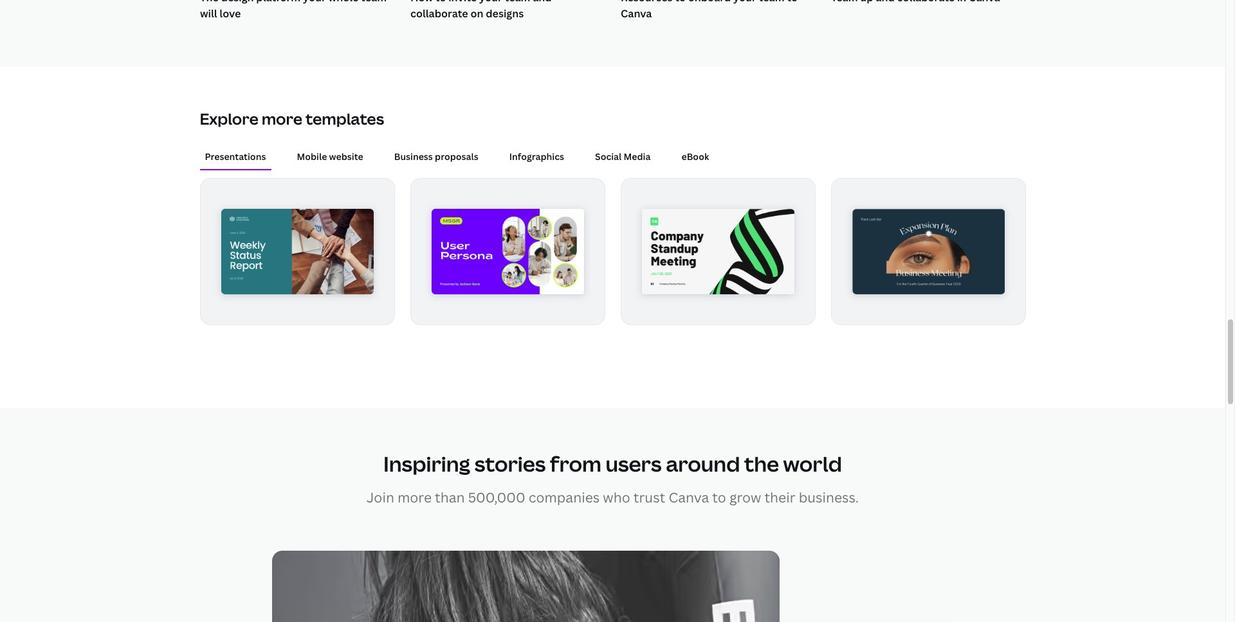 Task type: describe. For each thing, give the bounding box(es) containing it.
how to invite your team and collaborate on designs link
[[410, 0, 605, 25]]

presentations
[[205, 150, 266, 163]]

ebook button
[[677, 144, 714, 169]]

resources
[[621, 0, 672, 4]]

design
[[221, 0, 254, 4]]

proposals
[[435, 150, 479, 163]]

1 horizontal spatial canva
[[669, 489, 709, 507]]

from
[[550, 450, 602, 478]]

trust
[[634, 489, 666, 507]]

the
[[744, 450, 779, 478]]

resources to onboard your team to canva
[[621, 0, 798, 20]]

mobile
[[297, 150, 327, 163]]

canva inside resources to onboard your team to canva
[[621, 6, 652, 20]]

onboard
[[688, 0, 731, 4]]

business proposals
[[394, 150, 479, 163]]

infographics button
[[504, 144, 569, 169]]

join more than 500,000 companies who trust canva to grow their business.
[[367, 489, 859, 507]]

how
[[410, 0, 433, 4]]

business
[[394, 150, 433, 163]]

love
[[219, 6, 241, 20]]

the design platform your whole team will love
[[200, 0, 386, 20]]

team for how
[[504, 0, 530, 4]]

social media
[[595, 150, 651, 163]]

whole
[[328, 0, 358, 4]]

grow
[[730, 489, 761, 507]]

world
[[783, 450, 842, 478]]

presentations button
[[200, 144, 271, 169]]

social
[[595, 150, 622, 163]]

invite
[[448, 0, 477, 4]]

stories
[[475, 450, 546, 478]]

how to invite your team and collaborate on designs
[[410, 0, 552, 20]]

their
[[765, 489, 796, 507]]

collaborate
[[410, 6, 468, 20]]



Task type: locate. For each thing, give the bounding box(es) containing it.
will
[[200, 6, 217, 20]]

more for join
[[398, 489, 432, 507]]

social media button
[[590, 144, 656, 169]]

team right onboard
[[759, 0, 784, 4]]

0 vertical spatial canva
[[621, 6, 652, 20]]

business.
[[799, 489, 859, 507]]

canva down 'resources'
[[621, 6, 652, 20]]

infographics
[[509, 150, 564, 163]]

business proposals button
[[389, 144, 484, 169]]

1 team from the left
[[361, 0, 386, 4]]

and
[[533, 0, 552, 4]]

team for resources
[[759, 0, 784, 4]]

0 vertical spatial more
[[262, 108, 302, 130]]

500,000
[[468, 489, 526, 507]]

0 horizontal spatial your
[[303, 0, 326, 4]]

1 horizontal spatial more
[[398, 489, 432, 507]]

canva
[[621, 6, 652, 20], [669, 489, 709, 507]]

your inside the design platform your whole team will love
[[303, 0, 326, 4]]

0 horizontal spatial canva
[[621, 6, 652, 20]]

inspiring stories from users around the world
[[384, 450, 842, 478]]

1 vertical spatial canva
[[669, 489, 709, 507]]

mobile website
[[297, 150, 363, 163]]

templates
[[306, 108, 384, 130]]

1 horizontal spatial your
[[479, 0, 502, 4]]

your up on
[[479, 0, 502, 4]]

3 your from the left
[[733, 0, 756, 4]]

mobile website button
[[292, 144, 368, 169]]

your left whole
[[303, 0, 326, 4]]

more
[[262, 108, 302, 130], [398, 489, 432, 507]]

your inside the how to invite your team and collaborate on designs
[[479, 0, 502, 4]]

the
[[200, 0, 218, 4]]

more for explore
[[262, 108, 302, 130]]

more up mobile
[[262, 108, 302, 130]]

2 horizontal spatial your
[[733, 0, 756, 4]]

ebook
[[682, 150, 709, 163]]

canva down "around"
[[669, 489, 709, 507]]

1 horizontal spatial team
[[504, 0, 530, 4]]

your for invite
[[479, 0, 502, 4]]

1 your from the left
[[303, 0, 326, 4]]

explore more templates
[[200, 108, 384, 130]]

inspiring
[[384, 450, 470, 478]]

designs
[[486, 6, 524, 20]]

2 team from the left
[[504, 0, 530, 4]]

more right join
[[398, 489, 432, 507]]

on
[[470, 6, 483, 20]]

around
[[666, 450, 740, 478]]

who
[[603, 489, 630, 507]]

1 vertical spatial more
[[398, 489, 432, 507]]

join
[[367, 489, 394, 507]]

3 team from the left
[[759, 0, 784, 4]]

than
[[435, 489, 465, 507]]

team inside the design platform your whole team will love
[[361, 0, 386, 4]]

your
[[303, 0, 326, 4], [479, 0, 502, 4], [733, 0, 756, 4]]

team right whole
[[361, 0, 386, 4]]

the design platform your whole team will love link
[[200, 0, 395, 25]]

companies
[[529, 489, 600, 507]]

explore
[[200, 108, 259, 130]]

users
[[606, 450, 662, 478]]

to inside the how to invite your team and collaborate on designs
[[435, 0, 446, 4]]

0 horizontal spatial more
[[262, 108, 302, 130]]

your inside resources to onboard your team to canva
[[733, 0, 756, 4]]

2 your from the left
[[479, 0, 502, 4]]

to
[[435, 0, 446, 4], [675, 0, 686, 4], [787, 0, 798, 4], [712, 489, 726, 507]]

your right onboard
[[733, 0, 756, 4]]

2 horizontal spatial team
[[759, 0, 784, 4]]

website
[[329, 150, 363, 163]]

resources to onboard your team to canva link
[[621, 0, 816, 25]]

your for onboard
[[733, 0, 756, 4]]

team
[[361, 0, 386, 4], [504, 0, 530, 4], [759, 0, 784, 4]]

media
[[624, 150, 651, 163]]

your for platform
[[303, 0, 326, 4]]

team inside the how to invite your team and collaborate on designs
[[504, 0, 530, 4]]

0 horizontal spatial team
[[361, 0, 386, 4]]

team up designs
[[504, 0, 530, 4]]

team inside resources to onboard your team to canva
[[759, 0, 784, 4]]

platform
[[256, 0, 300, 4]]



Task type: vqa. For each thing, say whether or not it's contained in the screenshot.
EBOOK button
yes



